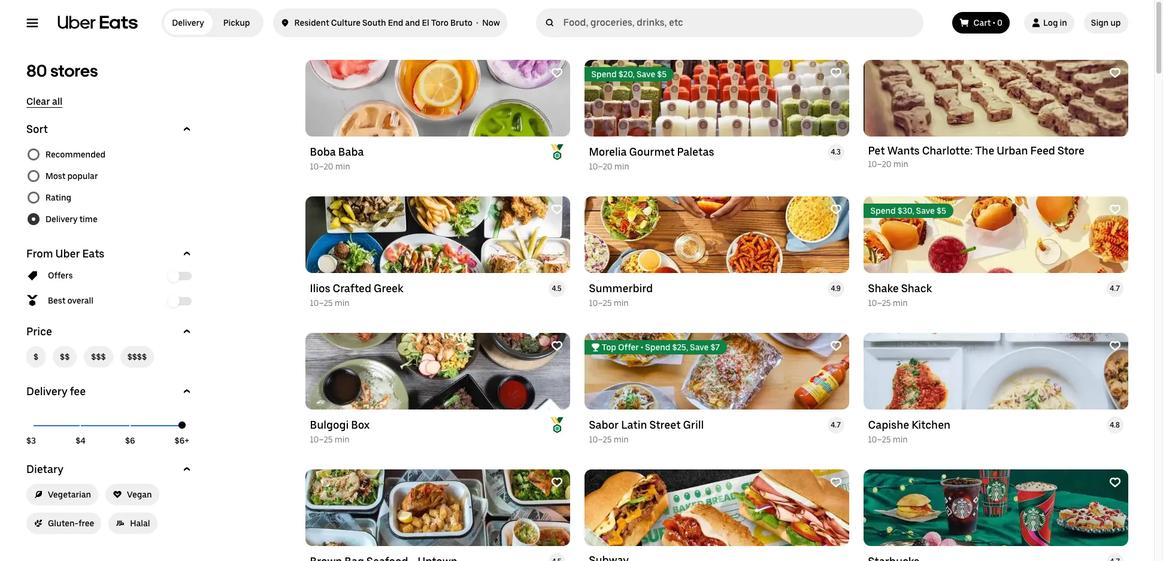 Task type: locate. For each thing, give the bounding box(es) containing it.
1 horizontal spatial •
[[993, 18, 995, 28]]

rating
[[45, 193, 71, 202]]

free
[[78, 519, 94, 528]]

vegetarian button
[[26, 484, 98, 506]]

gluten-
[[48, 519, 78, 528]]

halal
[[130, 519, 150, 528]]

delivery down rating
[[45, 214, 77, 224]]

popular
[[67, 171, 98, 181]]

80 stores
[[26, 60, 98, 81]]

delivery time
[[45, 214, 97, 224]]

halal button
[[108, 513, 157, 534]]

deliver to image
[[280, 16, 290, 30]]

end
[[388, 18, 403, 28]]

•
[[476, 18, 479, 28], [993, 18, 995, 28]]

from uber eats
[[26, 247, 104, 260]]

0
[[997, 18, 1003, 28]]

bruto
[[450, 18, 473, 28]]

add to favorites image
[[551, 67, 563, 79], [1109, 67, 1121, 79], [551, 204, 563, 216], [830, 204, 842, 216], [1109, 204, 1121, 216], [1109, 340, 1121, 352], [551, 477, 563, 489], [1109, 477, 1121, 489]]

fee
[[69, 385, 85, 398]]

80
[[26, 60, 47, 81]]

delivery left the pickup
[[172, 18, 204, 28]]

price button
[[26, 325, 194, 339]]

delivery inside radio
[[172, 18, 204, 28]]

main navigation menu image
[[26, 17, 38, 29]]

$$$$ button
[[120, 346, 154, 368]]

el
[[422, 18, 429, 28]]

$6
[[125, 436, 135, 446]]

Delivery radio
[[164, 11, 212, 35]]

delivery for delivery time
[[45, 214, 77, 224]]

delivery
[[172, 18, 204, 28], [45, 214, 77, 224], [26, 385, 67, 398]]

add to favorites image
[[830, 67, 842, 79], [551, 340, 563, 352], [830, 340, 842, 352], [830, 477, 842, 489]]

offers
[[48, 271, 73, 280]]

in
[[1060, 18, 1067, 28]]

1 vertical spatial delivery
[[45, 214, 77, 224]]

best overall
[[48, 296, 93, 305]]

log in
[[1043, 18, 1067, 28]]

delivery left fee
[[26, 385, 67, 398]]

price
[[26, 325, 52, 338]]

clear
[[26, 96, 50, 107]]

0 vertical spatial delivery
[[172, 18, 204, 28]]

$$$ button
[[84, 346, 113, 368]]

1 • from the left
[[476, 18, 479, 28]]

all
[[52, 96, 62, 107]]

vegan
[[127, 490, 152, 500]]

• left now
[[476, 18, 479, 28]]

Pickup radio
[[212, 11, 261, 35]]

$$ button
[[52, 346, 77, 368]]

cart • 0
[[974, 18, 1003, 28]]

best
[[48, 296, 65, 305]]

2 vertical spatial delivery
[[26, 385, 67, 398]]

toro
[[431, 18, 449, 28]]

dietary
[[26, 463, 63, 476]]

option group
[[26, 144, 194, 230]]

• left 0
[[993, 18, 995, 28]]

from uber eats button
[[26, 247, 194, 261]]

0 horizontal spatial •
[[476, 18, 479, 28]]

$ button
[[26, 346, 45, 368]]

delivery inside button
[[26, 385, 67, 398]]

$$$$
[[127, 352, 147, 362]]



Task type: vqa. For each thing, say whether or not it's contained in the screenshot.
alcohol on the left of page
no



Task type: describe. For each thing, give the bounding box(es) containing it.
eats
[[82, 247, 104, 260]]

time
[[79, 214, 97, 224]]

2 • from the left
[[993, 18, 995, 28]]

uber eats home image
[[57, 16, 137, 30]]

resident culture south end and el toro bruto • now
[[294, 18, 500, 28]]

most popular
[[45, 171, 98, 181]]

gluten-free
[[48, 519, 94, 528]]

option group containing recommended
[[26, 144, 194, 230]]

$$$
[[91, 352, 106, 362]]

delivery for delivery fee
[[26, 385, 67, 398]]

$
[[33, 352, 38, 362]]

delivery for delivery
[[172, 18, 204, 28]]

stores
[[50, 60, 98, 81]]

most
[[45, 171, 65, 181]]

dietary button
[[26, 462, 194, 477]]

delivery fee button
[[26, 385, 194, 399]]

gluten-free button
[[26, 513, 101, 534]]

vegetarian
[[48, 490, 91, 500]]

and
[[405, 18, 420, 28]]

$$
[[60, 352, 69, 362]]

uber
[[55, 247, 80, 260]]

$3
[[26, 436, 36, 446]]

now
[[482, 18, 500, 28]]

Food, groceries, drinks, etc text field
[[563, 17, 919, 29]]

$4
[[75, 436, 85, 446]]

sort
[[26, 123, 48, 135]]

pickup
[[223, 18, 250, 28]]

log in link
[[1024, 12, 1074, 34]]

log
[[1043, 18, 1058, 28]]

$6+
[[174, 436, 189, 446]]

culture
[[331, 18, 361, 28]]

from
[[26, 247, 53, 260]]

clear all button
[[26, 96, 62, 108]]

sign
[[1091, 18, 1109, 28]]

sort button
[[26, 122, 194, 137]]

vegan button
[[105, 484, 159, 506]]

overall
[[67, 296, 93, 305]]

delivery fee
[[26, 385, 85, 398]]

resident
[[294, 18, 329, 28]]

sign up link
[[1084, 12, 1128, 34]]

recommended
[[45, 150, 105, 159]]

south
[[362, 18, 386, 28]]

sign up
[[1091, 18, 1121, 28]]

clear all
[[26, 96, 62, 107]]

cart
[[974, 18, 991, 28]]

up
[[1111, 18, 1121, 28]]



